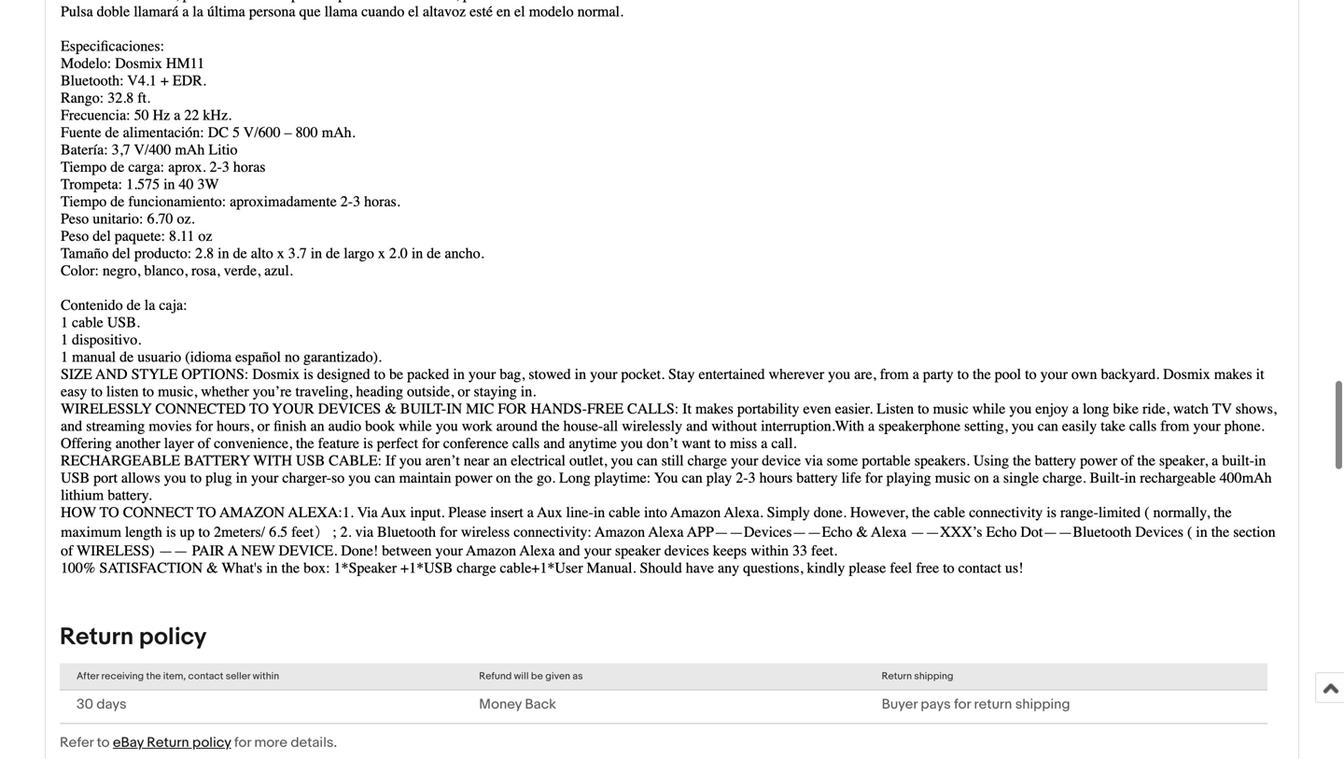 Task type: locate. For each thing, give the bounding box(es) containing it.
return for return policy
[[60, 623, 134, 652]]

after receiving the item, contact seller within
[[77, 670, 279, 682]]

the
[[146, 670, 161, 682]]

shipping
[[914, 670, 954, 682], [1016, 696, 1071, 713]]

for
[[954, 696, 971, 713], [234, 735, 251, 751]]

1 vertical spatial for
[[234, 735, 251, 751]]

1 vertical spatial return
[[882, 670, 912, 682]]

policy
[[139, 623, 207, 652], [192, 735, 231, 751]]

policy up item,
[[139, 623, 207, 652]]

ebay return policy link
[[113, 735, 231, 751]]

return
[[974, 696, 1012, 713]]

1 vertical spatial shipping
[[1016, 696, 1071, 713]]

for right pays
[[954, 696, 971, 713]]

after
[[77, 670, 99, 682]]

return right the ebay
[[147, 735, 189, 751]]

refer
[[60, 735, 94, 751]]

1 vertical spatial policy
[[192, 735, 231, 751]]

for left more
[[234, 735, 251, 751]]

policy left more
[[192, 735, 231, 751]]

return shipping
[[882, 670, 954, 682]]

0 horizontal spatial for
[[234, 735, 251, 751]]

1 horizontal spatial for
[[954, 696, 971, 713]]

back
[[525, 696, 557, 713]]

return policy
[[60, 623, 207, 652]]

buyer pays for return shipping
[[882, 696, 1071, 713]]

receiving
[[101, 670, 144, 682]]

money
[[479, 696, 522, 713]]

2 vertical spatial return
[[147, 735, 189, 751]]

be
[[531, 670, 543, 682]]

pays
[[921, 696, 951, 713]]

shipping up pays
[[914, 670, 954, 682]]

1 horizontal spatial shipping
[[1016, 696, 1071, 713]]

given
[[546, 670, 571, 682]]

0 horizontal spatial return
[[60, 623, 134, 652]]

return
[[60, 623, 134, 652], [882, 670, 912, 682], [147, 735, 189, 751]]

2 horizontal spatial return
[[882, 670, 912, 682]]

more
[[254, 735, 288, 751]]

contact
[[188, 670, 223, 682]]

to
[[97, 735, 110, 751]]

return up after
[[60, 623, 134, 652]]

refund will be given as
[[479, 670, 583, 682]]

0 horizontal spatial shipping
[[914, 670, 954, 682]]

seller
[[226, 670, 250, 682]]

refund
[[479, 670, 512, 682]]

0 vertical spatial shipping
[[914, 670, 954, 682]]

shipping right the return
[[1016, 696, 1071, 713]]

details.
[[291, 735, 337, 751]]

will
[[514, 670, 529, 682]]

return up buyer
[[882, 670, 912, 682]]

0 vertical spatial return
[[60, 623, 134, 652]]

return for return shipping
[[882, 670, 912, 682]]

within
[[253, 670, 279, 682]]



Task type: vqa. For each thing, say whether or not it's contained in the screenshot.
left for
yes



Task type: describe. For each thing, give the bounding box(es) containing it.
0 vertical spatial policy
[[139, 623, 207, 652]]

30 days
[[77, 696, 127, 713]]

1 horizontal spatial return
[[147, 735, 189, 751]]

30
[[77, 696, 93, 713]]

days
[[96, 696, 127, 713]]

ebay
[[113, 735, 144, 751]]

money back
[[479, 696, 557, 713]]

buyer
[[882, 696, 918, 713]]

as
[[573, 670, 583, 682]]

refer to ebay return policy for more details.
[[60, 735, 337, 751]]

item,
[[163, 670, 186, 682]]

0 vertical spatial for
[[954, 696, 971, 713]]



